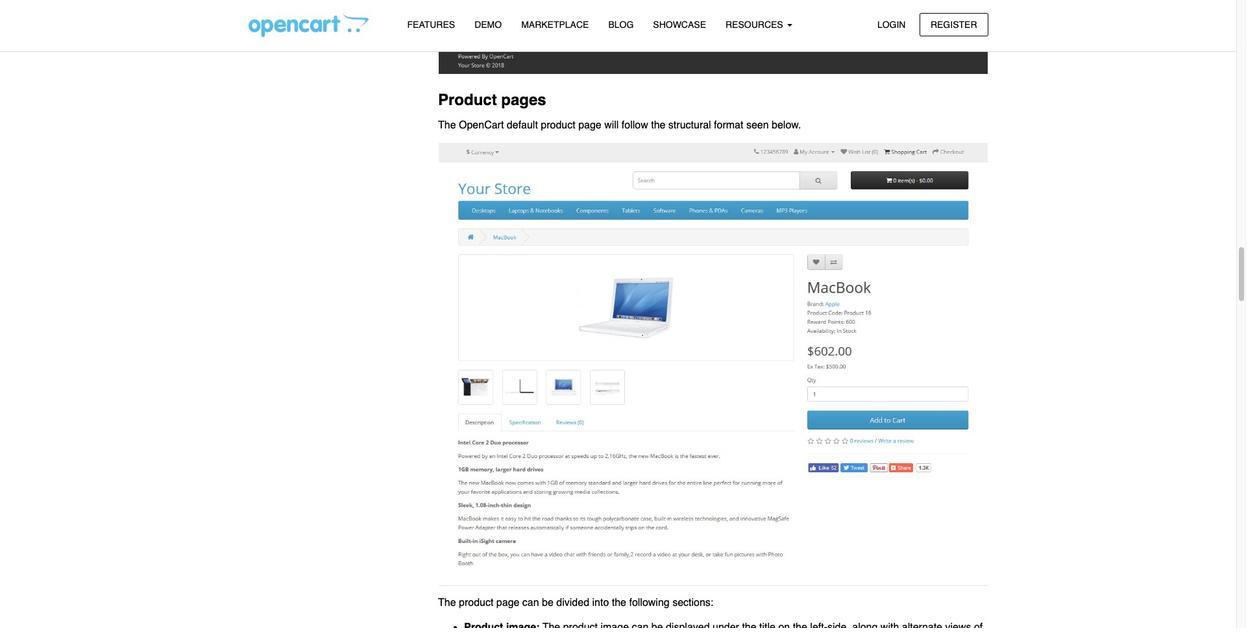 Task type: locate. For each thing, give the bounding box(es) containing it.
1 vertical spatial the
[[438, 597, 456, 609]]

showcase
[[653, 19, 706, 30]]

page
[[578, 120, 602, 131], [496, 597, 520, 609]]

0 vertical spatial the
[[651, 120, 666, 131]]

page left will
[[578, 120, 602, 131]]

marketplace
[[521, 19, 589, 30]]

1 horizontal spatial page
[[578, 120, 602, 131]]

1 vertical spatial page
[[496, 597, 520, 609]]

register
[[931, 19, 977, 30]]

can
[[522, 597, 539, 609]]

be
[[542, 597, 554, 609]]

0 horizontal spatial product
[[459, 597, 494, 609]]

the for structural
[[651, 120, 666, 131]]

blog
[[608, 19, 634, 30]]

page left the can
[[496, 597, 520, 609]]

following
[[629, 597, 670, 609]]

the right into
[[612, 597, 626, 609]]

0 vertical spatial the
[[438, 120, 456, 131]]

product pages
[[438, 91, 546, 109]]

1 vertical spatial product
[[459, 597, 494, 609]]

product right default
[[541, 120, 576, 131]]

opencart - open source shopping cart solution image
[[248, 14, 368, 37]]

0 horizontal spatial page
[[496, 597, 520, 609]]

1 the from the top
[[438, 120, 456, 131]]

1 vertical spatial the
[[612, 597, 626, 609]]

sections:
[[673, 597, 714, 609]]

the product page can be divided into the following sections:
[[438, 597, 714, 609]]

product left the can
[[459, 597, 494, 609]]

below.
[[772, 120, 801, 131]]

divided
[[557, 597, 589, 609]]

structural
[[668, 120, 711, 131]]

will
[[604, 120, 619, 131]]

the
[[438, 120, 456, 131], [438, 597, 456, 609]]

features
[[407, 19, 455, 30]]

front - official footer image
[[438, 0, 988, 75]]

the right follow
[[651, 120, 666, 131]]

resources link
[[716, 14, 802, 36]]

1 horizontal spatial product
[[541, 120, 576, 131]]

0 horizontal spatial the
[[612, 597, 626, 609]]

2 the from the top
[[438, 597, 456, 609]]

product
[[541, 120, 576, 131], [459, 597, 494, 609]]

1 horizontal spatial the
[[651, 120, 666, 131]]

marketplace link
[[512, 14, 599, 36]]

the
[[651, 120, 666, 131], [612, 597, 626, 609]]

resources
[[726, 19, 786, 30]]



Task type: vqa. For each thing, say whether or not it's contained in the screenshot.
INFORMATION
no



Task type: describe. For each thing, give the bounding box(es) containing it.
demo link
[[465, 14, 512, 36]]

pages
[[501, 91, 546, 109]]

front - official product page image
[[438, 142, 988, 587]]

follow
[[622, 120, 648, 131]]

into
[[592, 597, 609, 609]]

the for following
[[612, 597, 626, 609]]

format
[[714, 120, 744, 131]]

register link
[[920, 13, 988, 36]]

the for the opencart default product page will follow the structural format seen below.
[[438, 120, 456, 131]]

product
[[438, 91, 497, 109]]

0 vertical spatial product
[[541, 120, 576, 131]]

features link
[[398, 14, 465, 36]]

the opencart default product page will follow the structural format seen below.
[[438, 120, 801, 131]]

blog link
[[599, 14, 643, 36]]

opencart
[[459, 120, 504, 131]]

default
[[507, 120, 538, 131]]

seen
[[746, 120, 769, 131]]

0 vertical spatial page
[[578, 120, 602, 131]]

the for the product page can be divided into the following sections:
[[438, 597, 456, 609]]

demo
[[475, 19, 502, 30]]

login link
[[866, 13, 917, 36]]

showcase link
[[643, 14, 716, 36]]

login
[[878, 19, 906, 30]]



